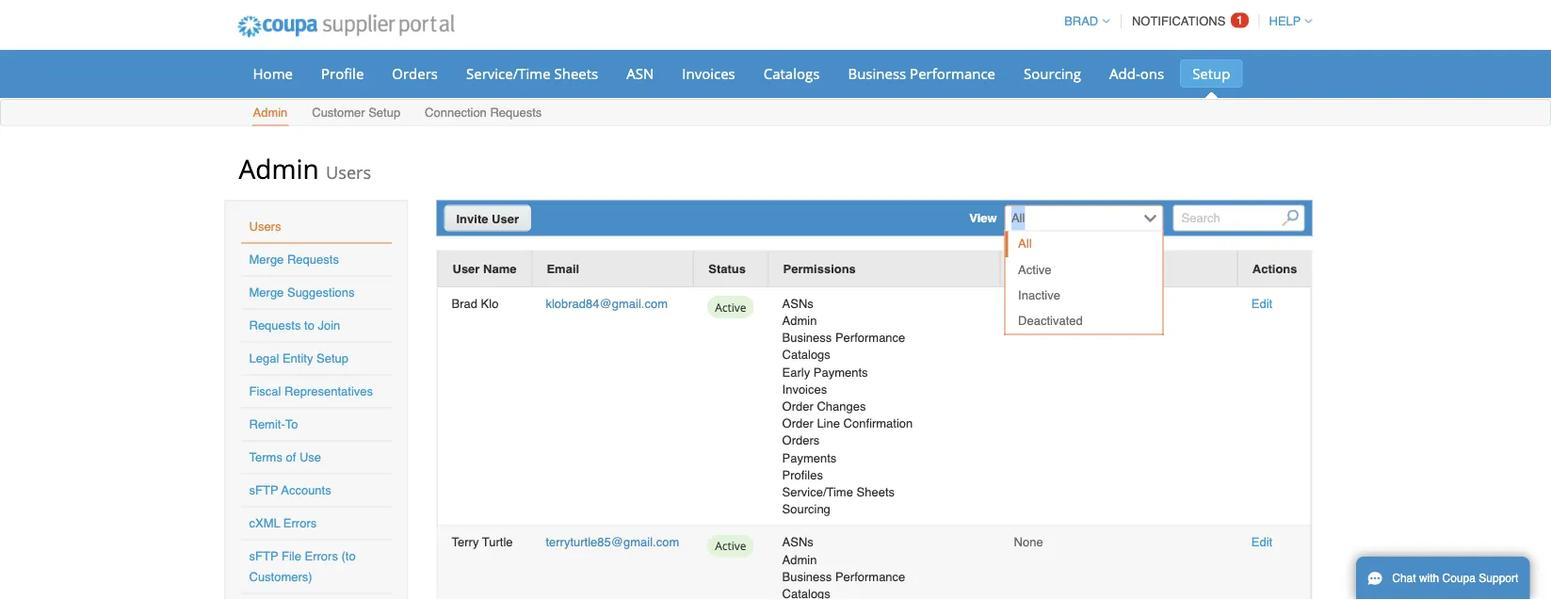 Task type: vqa. For each thing, say whether or not it's contained in the screenshot.
bottom Sheets
yes



Task type: locate. For each thing, give the bounding box(es) containing it.
terry
[[452, 535, 479, 549]]

1 horizontal spatial sheets
[[857, 485, 895, 499]]

1 vertical spatial active button
[[708, 534, 754, 563]]

1 merge from the top
[[249, 252, 284, 267]]

service/time sheets link
[[454, 59, 611, 88]]

requests for connection requests
[[490, 105, 542, 120]]

1 vertical spatial edit link
[[1252, 535, 1273, 549]]

0 horizontal spatial sourcing
[[782, 502, 831, 516]]

asns inside 'asns admin business performance catalogs early payments invoices order changes order line confirmation orders payments profiles service/time sheets sourcing'
[[782, 296, 814, 310]]

legal entity setup link
[[249, 351, 349, 365]]

performance for asns admin business performance
[[835, 569, 906, 583]]

2 edit from the top
[[1252, 535, 1273, 549]]

0 vertical spatial users
[[326, 160, 371, 184]]

orders inside 'asns admin business performance catalogs early payments invoices order changes order line confirmation orders payments profiles service/time sheets sourcing'
[[782, 433, 820, 448]]

performance
[[910, 64, 996, 83], [835, 331, 906, 345], [835, 569, 906, 583]]

1 none from the top
[[1014, 296, 1043, 310]]

legal
[[249, 351, 279, 365]]

status
[[709, 262, 746, 276]]

0 vertical spatial setup
[[1193, 64, 1231, 83]]

brad up the "sourcing" link
[[1065, 14, 1099, 28]]

1 vertical spatial active
[[715, 299, 747, 315]]

service/time up connection requests
[[466, 64, 551, 83]]

0 horizontal spatial sheets
[[554, 64, 598, 83]]

edit link for catalogs
[[1252, 296, 1273, 310]]

user inside button
[[453, 262, 480, 276]]

2 asns from the top
[[782, 535, 814, 549]]

order
[[782, 399, 814, 413], [782, 416, 814, 430]]

view list box
[[1005, 230, 1164, 335]]

1 vertical spatial brad
[[452, 296, 478, 310]]

admin up early
[[782, 313, 817, 328]]

1 horizontal spatial service/time
[[782, 485, 853, 499]]

1 vertical spatial service/time
[[782, 485, 853, 499]]

setup down notifications 1
[[1193, 64, 1231, 83]]

coupa
[[1443, 572, 1476, 585]]

setup
[[1193, 64, 1231, 83], [368, 105, 400, 120], [317, 351, 349, 365]]

orders
[[392, 64, 438, 83], [782, 433, 820, 448]]

orders inside 'link'
[[392, 64, 438, 83]]

merge down merge requests
[[249, 285, 284, 300]]

terry turtle
[[452, 535, 513, 549]]

brad for brad
[[1065, 14, 1099, 28]]

0 horizontal spatial service/time
[[466, 64, 551, 83]]

permissions
[[783, 262, 856, 276]]

admin down profiles
[[782, 552, 817, 566]]

users
[[326, 160, 371, 184], [249, 219, 281, 234]]

0 vertical spatial catalogs
[[764, 64, 820, 83]]

users down customer setup link
[[326, 160, 371, 184]]

user name
[[453, 262, 517, 276]]

2 active button from the top
[[708, 534, 754, 563]]

0 vertical spatial order
[[782, 399, 814, 413]]

none for asns admin business performance
[[1014, 535, 1043, 549]]

2 order from the top
[[782, 416, 814, 430]]

order left line
[[782, 416, 814, 430]]

0 vertical spatial edit
[[1252, 296, 1273, 310]]

1 vertical spatial requests
[[287, 252, 339, 267]]

0 horizontal spatial setup
[[317, 351, 349, 365]]

business for asns admin business performance catalogs early payments invoices order changes order line confirmation orders payments profiles service/time sheets sourcing
[[782, 331, 832, 345]]

invoices right asn at the left top of page
[[682, 64, 735, 83]]

1 vertical spatial sourcing
[[782, 502, 831, 516]]

2 horizontal spatial setup
[[1193, 64, 1231, 83]]

sftp up cxml
[[249, 483, 278, 497]]

1 horizontal spatial sourcing
[[1024, 64, 1081, 83]]

order down early
[[782, 399, 814, 413]]

sourcing down profiles
[[782, 502, 831, 516]]

1 vertical spatial edit
[[1252, 535, 1273, 549]]

1 horizontal spatial setup
[[368, 105, 400, 120]]

asns down the permissions "button"
[[782, 296, 814, 310]]

0 vertical spatial none
[[1014, 296, 1043, 310]]

catalogs right invoices link
[[764, 64, 820, 83]]

with
[[1419, 572, 1440, 585]]

1 vertical spatial merge
[[249, 285, 284, 300]]

home link
[[241, 59, 305, 88]]

active button for klobrad84@gmail.com
[[708, 295, 754, 324]]

active option
[[1006, 257, 1163, 283]]

sftp for sftp file errors (to customers)
[[249, 549, 278, 563]]

none
[[1014, 296, 1043, 310], [1014, 535, 1043, 549]]

1 vertical spatial order
[[782, 416, 814, 430]]

0 horizontal spatial orders
[[392, 64, 438, 83]]

sftp inside sftp file errors (to customers)
[[249, 549, 278, 563]]

customer setup
[[312, 105, 400, 120]]

admin inside asns admin business performance
[[782, 552, 817, 566]]

0 vertical spatial brad
[[1065, 14, 1099, 28]]

1 vertical spatial invoices
[[782, 382, 827, 396]]

invoices inside 'asns admin business performance catalogs early payments invoices order changes order line confirmation orders payments profiles service/time sheets sourcing'
[[782, 382, 827, 396]]

1 vertical spatial asns
[[782, 535, 814, 549]]

brad left 'klo'
[[452, 296, 478, 310]]

2 vertical spatial business
[[782, 569, 832, 583]]

view
[[969, 211, 997, 225]]

0 vertical spatial asns
[[782, 296, 814, 310]]

0 vertical spatial sheets
[[554, 64, 598, 83]]

asns admin business performance catalogs early payments invoices order changes order line confirmation orders payments profiles service/time sheets sourcing
[[782, 296, 913, 516]]

0 vertical spatial active button
[[708, 295, 754, 324]]

1 horizontal spatial orders
[[782, 433, 820, 448]]

2 sftp from the top
[[249, 549, 278, 563]]

0 horizontal spatial user
[[453, 262, 480, 276]]

legal entity setup
[[249, 351, 349, 365]]

business performance link
[[836, 59, 1008, 88]]

orders down line
[[782, 433, 820, 448]]

admin inside admin link
[[253, 105, 288, 120]]

requests to join link
[[249, 318, 340, 333]]

payments up profiles
[[782, 451, 837, 465]]

1 vertical spatial sheets
[[857, 485, 895, 499]]

navigation
[[1056, 3, 1313, 40]]

admin
[[253, 105, 288, 120], [239, 150, 319, 186], [782, 313, 817, 328], [782, 552, 817, 566]]

early
[[782, 365, 810, 379]]

1 vertical spatial none
[[1014, 535, 1043, 549]]

0 vertical spatial active
[[1018, 262, 1052, 276]]

user name button
[[453, 259, 517, 279]]

user
[[492, 211, 519, 226], [453, 262, 480, 276]]

service/time inside 'asns admin business performance catalogs early payments invoices order changes order line confirmation orders payments profiles service/time sheets sourcing'
[[782, 485, 853, 499]]

business inside 'asns admin business performance catalogs early payments invoices order changes order line confirmation orders payments profiles service/time sheets sourcing'
[[782, 331, 832, 345]]

1 horizontal spatial users
[[326, 160, 371, 184]]

0 vertical spatial edit link
[[1252, 296, 1273, 310]]

user right invite
[[492, 211, 519, 226]]

representatives
[[285, 384, 373, 398]]

1 vertical spatial payments
[[782, 451, 837, 465]]

Search text field
[[1173, 205, 1305, 231]]

requests left to
[[249, 318, 301, 333]]

1 vertical spatial sftp
[[249, 549, 278, 563]]

brad for brad klo
[[452, 296, 478, 310]]

1 vertical spatial users
[[249, 219, 281, 234]]

sftp for sftp accounts
[[249, 483, 278, 497]]

1 vertical spatial orders
[[782, 433, 820, 448]]

asns for asns admin business performance catalogs early payments invoices order changes order line confirmation orders payments profiles service/time sheets sourcing
[[782, 296, 814, 310]]

sheets down the confirmation
[[857, 485, 895, 499]]

brad
[[1065, 14, 1099, 28], [452, 296, 478, 310]]

catalogs
[[764, 64, 820, 83], [782, 348, 831, 362]]

sftp up customers)
[[249, 549, 278, 563]]

performance inside asns admin business performance
[[835, 569, 906, 583]]

customer up the inactive
[[1015, 262, 1072, 276]]

chat with coupa support button
[[1356, 557, 1530, 600]]

invoices down early
[[782, 382, 827, 396]]

View text field
[[1007, 206, 1140, 230]]

setup down orders 'link'
[[368, 105, 400, 120]]

requests
[[490, 105, 542, 120], [287, 252, 339, 267], [249, 318, 301, 333]]

0 vertical spatial customer
[[312, 105, 365, 120]]

0 horizontal spatial brad
[[452, 296, 478, 310]]

catalogs up early
[[782, 348, 831, 362]]

profiles
[[782, 468, 823, 482]]

asn
[[627, 64, 654, 83]]

klo
[[481, 296, 499, 310]]

1 active button from the top
[[708, 295, 754, 324]]

orders link
[[380, 59, 450, 88]]

0 vertical spatial service/time
[[466, 64, 551, 83]]

errors left (to at the left bottom of the page
[[305, 549, 338, 563]]

merge
[[249, 252, 284, 267], [249, 285, 284, 300]]

merge requests link
[[249, 252, 339, 267]]

1 vertical spatial errors
[[305, 549, 338, 563]]

sourcing inside 'asns admin business performance catalogs early payments invoices order changes order line confirmation orders payments profiles service/time sheets sourcing'
[[782, 502, 831, 516]]

asns down profiles
[[782, 535, 814, 549]]

payments up changes
[[814, 365, 868, 379]]

1 horizontal spatial brad
[[1065, 14, 1099, 28]]

user left name
[[453, 262, 480, 276]]

1 asns from the top
[[782, 296, 814, 310]]

asns
[[782, 296, 814, 310], [782, 535, 814, 549]]

fiscal
[[249, 384, 281, 398]]

2 none from the top
[[1014, 535, 1043, 549]]

cxml
[[249, 516, 280, 530]]

customers)
[[249, 570, 312, 584]]

actions
[[1253, 261, 1298, 275]]

customer inside customer setup link
[[312, 105, 365, 120]]

active for asns admin business performance
[[715, 538, 747, 553]]

service/time down profiles
[[782, 485, 853, 499]]

requests up suggestions
[[287, 252, 339, 267]]

(to
[[341, 549, 356, 563]]

customer setup link
[[311, 101, 401, 126]]

2 vertical spatial requests
[[249, 318, 301, 333]]

requests down service/time sheets link
[[490, 105, 542, 120]]

customer inside customer access button
[[1015, 262, 1072, 276]]

edit link for asns admin business performance
[[1252, 535, 1273, 549]]

permissions button
[[783, 259, 856, 279]]

1 horizontal spatial user
[[492, 211, 519, 226]]

1 vertical spatial performance
[[835, 331, 906, 345]]

service/time
[[466, 64, 551, 83], [782, 485, 853, 499]]

connection requests
[[425, 105, 542, 120]]

orders up connection
[[392, 64, 438, 83]]

fiscal representatives link
[[249, 384, 373, 398]]

sourcing
[[1024, 64, 1081, 83], [782, 502, 831, 516]]

0 vertical spatial sftp
[[249, 483, 278, 497]]

1 vertical spatial catalogs
[[782, 348, 831, 362]]

0 vertical spatial requests
[[490, 105, 542, 120]]

merge down users link
[[249, 252, 284, 267]]

0 vertical spatial orders
[[392, 64, 438, 83]]

2 vertical spatial performance
[[835, 569, 906, 583]]

profile link
[[309, 59, 376, 88]]

1 vertical spatial customer
[[1015, 262, 1072, 276]]

performance for asns admin business performance catalogs early payments invoices order changes order line confirmation orders payments profiles service/time sheets sourcing
[[835, 331, 906, 345]]

profile
[[321, 64, 364, 83]]

2 edit link from the top
[[1252, 535, 1273, 549]]

users up merge requests
[[249, 219, 281, 234]]

of
[[286, 450, 296, 464]]

all
[[1018, 237, 1032, 251]]

customer down "profile" link
[[312, 105, 365, 120]]

errors down accounts
[[283, 516, 317, 530]]

terms of use link
[[249, 450, 321, 464]]

business inside asns admin business performance
[[782, 569, 832, 583]]

asns inside asns admin business performance
[[782, 535, 814, 549]]

active inside option
[[1018, 262, 1052, 276]]

1 edit link from the top
[[1252, 296, 1273, 310]]

catalogs inside 'asns admin business performance catalogs early payments invoices order changes order line confirmation orders payments profiles service/time sheets sourcing'
[[782, 348, 831, 362]]

invoices
[[682, 64, 735, 83], [782, 382, 827, 396]]

sheets left asn at the left top of page
[[554, 64, 598, 83]]

1 horizontal spatial invoices
[[782, 382, 827, 396]]

2 vertical spatial active
[[715, 538, 747, 553]]

errors
[[283, 516, 317, 530], [305, 549, 338, 563]]

admin link
[[252, 101, 289, 126]]

1 vertical spatial user
[[453, 262, 480, 276]]

1 sftp from the top
[[249, 483, 278, 497]]

use
[[299, 450, 321, 464]]

0 vertical spatial performance
[[910, 64, 996, 83]]

0 vertical spatial merge
[[249, 252, 284, 267]]

0 horizontal spatial customer
[[312, 105, 365, 120]]

users inside admin users
[[326, 160, 371, 184]]

customer access
[[1015, 262, 1118, 276]]

asns admin business performance
[[782, 535, 906, 583]]

2 merge from the top
[[249, 285, 284, 300]]

sftp file errors (to customers)
[[249, 549, 356, 584]]

2 vertical spatial setup
[[317, 351, 349, 365]]

0 vertical spatial invoices
[[682, 64, 735, 83]]

admin down home link
[[253, 105, 288, 120]]

1 horizontal spatial customer
[[1015, 262, 1072, 276]]

1 edit from the top
[[1252, 296, 1273, 310]]

edit link
[[1252, 296, 1273, 310], [1252, 535, 1273, 549]]

1 vertical spatial business
[[782, 331, 832, 345]]

setup down join
[[317, 351, 349, 365]]

sourcing down brad link
[[1024, 64, 1081, 83]]

performance inside 'asns admin business performance catalogs early payments invoices order changes order line confirmation orders payments profiles service/time sheets sourcing'
[[835, 331, 906, 345]]

fiscal representatives
[[249, 384, 373, 398]]

brad link
[[1056, 14, 1110, 28]]



Task type: describe. For each thing, give the bounding box(es) containing it.
chat with coupa support
[[1392, 572, 1519, 585]]

notifications 1
[[1132, 13, 1243, 28]]

active for catalogs
[[715, 299, 747, 315]]

join
[[318, 318, 340, 333]]

access
[[1075, 262, 1118, 276]]

file
[[282, 549, 301, 563]]

admin users
[[239, 150, 371, 186]]

asns for asns admin business performance
[[782, 535, 814, 549]]

home
[[253, 64, 293, 83]]

sheets inside 'asns admin business performance catalogs early payments invoices order changes order line confirmation orders payments profiles service/time sheets sourcing'
[[857, 485, 895, 499]]

cxml errors link
[[249, 516, 317, 530]]

brad klo
[[452, 296, 499, 310]]

1 order from the top
[[782, 399, 814, 413]]

remit-to link
[[249, 417, 298, 431]]

admin down admin link
[[239, 150, 319, 186]]

merge requests
[[249, 252, 339, 267]]

0 vertical spatial payments
[[814, 365, 868, 379]]

merge suggestions link
[[249, 285, 355, 300]]

changes
[[817, 399, 866, 413]]

deactivated
[[1018, 314, 1083, 328]]

errors inside sftp file errors (to customers)
[[305, 549, 338, 563]]

entity
[[283, 351, 313, 365]]

merge suggestions
[[249, 285, 355, 300]]

inactive option
[[1006, 283, 1163, 308]]

1 vertical spatial setup
[[368, 105, 400, 120]]

requests to join
[[249, 318, 340, 333]]

merge for merge requests
[[249, 252, 284, 267]]

1
[[1237, 13, 1243, 27]]

name
[[483, 262, 517, 276]]

business performance
[[848, 64, 996, 83]]

setup link
[[1180, 59, 1243, 88]]

terryturtle85@gmail.com
[[546, 535, 679, 549]]

all option
[[1006, 231, 1163, 257]]

0 vertical spatial sourcing
[[1024, 64, 1081, 83]]

sftp accounts
[[249, 483, 331, 497]]

merge for merge suggestions
[[249, 285, 284, 300]]

terryturtle85@gmail.com link
[[546, 535, 679, 549]]

business for asns admin business performance
[[782, 569, 832, 583]]

connection
[[425, 105, 487, 120]]

admin inside 'asns admin business performance catalogs early payments invoices order changes order line confirmation orders payments profiles service/time sheets sourcing'
[[782, 313, 817, 328]]

remit-
[[249, 417, 285, 431]]

sftp accounts link
[[249, 483, 331, 497]]

add-ons
[[1110, 64, 1164, 83]]

deactivated option
[[1006, 308, 1163, 334]]

chat
[[1392, 572, 1416, 585]]

to
[[304, 318, 314, 333]]

help link
[[1261, 14, 1313, 28]]

0 vertical spatial business
[[848, 64, 906, 83]]

0 horizontal spatial invoices
[[682, 64, 735, 83]]

inactive
[[1018, 288, 1061, 302]]

sourcing link
[[1012, 59, 1094, 88]]

0 vertical spatial user
[[492, 211, 519, 226]]

0 horizontal spatial users
[[249, 219, 281, 234]]

edit for catalogs
[[1252, 296, 1273, 310]]

customer for customer setup
[[312, 105, 365, 120]]

notifications
[[1132, 14, 1226, 28]]

none for catalogs
[[1014, 296, 1043, 310]]

cxml errors
[[249, 516, 317, 530]]

add-
[[1110, 64, 1140, 83]]

terms of use
[[249, 450, 321, 464]]

sftp file errors (to customers) link
[[249, 549, 356, 584]]

invoices link
[[670, 59, 748, 88]]

performance inside "business performance" link
[[910, 64, 996, 83]]

users link
[[249, 219, 281, 234]]

requests for merge requests
[[287, 252, 339, 267]]

add-ons link
[[1097, 59, 1177, 88]]

help
[[1269, 14, 1301, 28]]

klobrad84@gmail.com link
[[546, 296, 668, 310]]

customer for customer access
[[1015, 262, 1072, 276]]

turtle
[[482, 535, 513, 549]]

coupa supplier portal image
[[225, 3, 467, 50]]

klobrad84@gmail.com
[[546, 296, 668, 310]]

terms
[[249, 450, 282, 464]]

catalogs link
[[751, 59, 832, 88]]

status button
[[709, 259, 746, 279]]

email
[[547, 262, 579, 276]]

asn link
[[614, 59, 666, 88]]

search image
[[1282, 210, 1299, 227]]

to
[[285, 417, 298, 431]]

active button for terryturtle85@gmail.com
[[708, 534, 754, 563]]

remit-to
[[249, 417, 298, 431]]

line
[[817, 416, 840, 430]]

navigation containing notifications 1
[[1056, 3, 1313, 40]]

invite user link
[[444, 205, 531, 231]]

support
[[1479, 572, 1519, 585]]

invite user
[[456, 211, 519, 226]]

ons
[[1140, 64, 1164, 83]]

0 vertical spatial errors
[[283, 516, 317, 530]]

email button
[[547, 259, 579, 279]]

connection requests link
[[424, 101, 543, 126]]

service/time sheets
[[466, 64, 598, 83]]

invite
[[456, 211, 488, 226]]

suggestions
[[287, 285, 355, 300]]

accounts
[[281, 483, 331, 497]]

edit for asns admin business performance
[[1252, 535, 1273, 549]]

customer access button
[[1015, 259, 1118, 279]]

confirmation
[[844, 416, 913, 430]]



